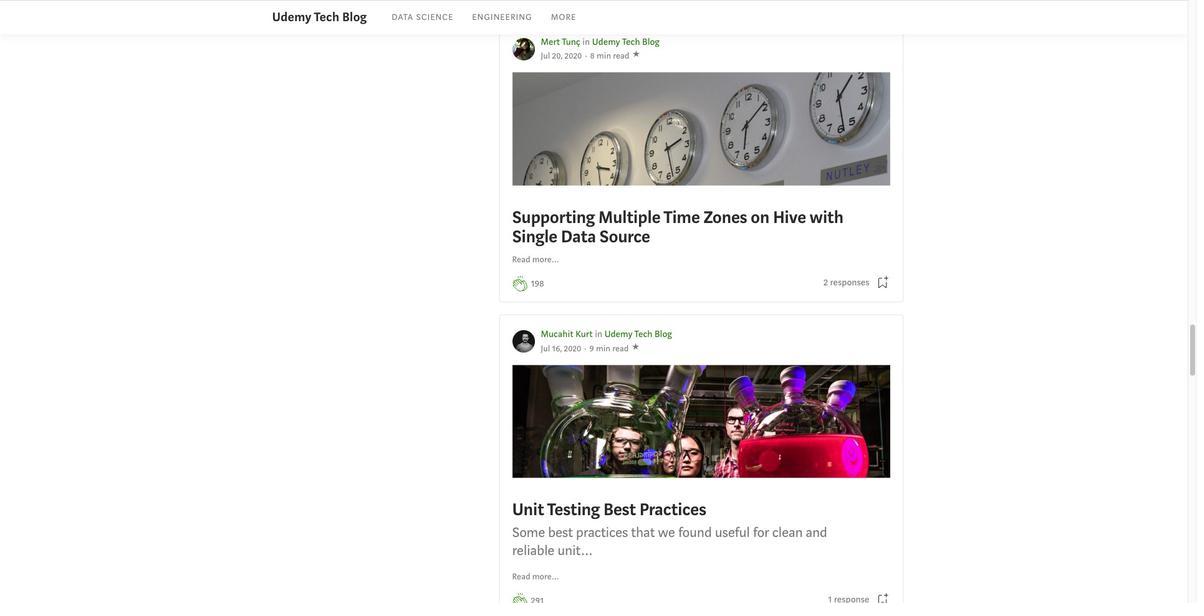 Task type: locate. For each thing, give the bounding box(es) containing it.
read
[[512, 255, 530, 266], [512, 572, 530, 583]]

unit testing best practices some best practices that we found useful for clean and reliable unit…
[[512, 499, 827, 560]]

2 more… from the top
[[532, 572, 559, 583]]

some
[[512, 524, 545, 542]]

tunç
[[562, 36, 581, 48]]

jul left 20,
[[541, 50, 550, 62]]

0 vertical spatial jul
[[541, 50, 550, 62]]

jul 16, 2020
[[541, 343, 581, 355]]

read down reliable unit…
[[512, 572, 530, 583]]

time
[[664, 206, 700, 229]]

1 vertical spatial read more… link
[[512, 571, 559, 584]]

we
[[658, 524, 675, 542]]

1 jul from the top
[[541, 50, 550, 62]]

udemy
[[272, 8, 312, 25], [592, 36, 620, 48], [605, 329, 633, 341]]

1 vertical spatial 2020
[[564, 343, 581, 355]]

jul for supporting multiple time zones on hive with single data source
[[541, 50, 550, 62]]

1 vertical spatial read
[[512, 572, 530, 583]]

in
[[583, 36, 590, 48], [595, 329, 603, 341]]

2 vertical spatial blog
[[655, 329, 672, 341]]

2 jul from the top
[[541, 343, 550, 355]]

more… up 198 at the top of the page
[[532, 255, 559, 266]]

2020
[[565, 50, 582, 62], [564, 343, 581, 355]]

read more… link for unit testing best practices
[[512, 571, 559, 584]]

blog for supporting multiple time zones on hive with single data source
[[642, 36, 660, 48]]

jul
[[541, 50, 550, 62], [541, 343, 550, 355]]

tech
[[314, 8, 339, 25], [622, 36, 640, 48], [635, 329, 653, 341]]

0 vertical spatial read more…
[[512, 255, 559, 266]]

0 vertical spatial 2020
[[565, 50, 582, 62]]

data science link
[[392, 12, 454, 23]]

0 vertical spatial read more… link
[[512, 254, 559, 267]]

practices
[[640, 499, 706, 522]]

2 read more… from the top
[[512, 572, 559, 583]]

read more… down reliable unit…
[[512, 572, 559, 583]]

1 horizontal spatial in
[[595, 329, 603, 341]]

in right tunç
[[583, 36, 590, 48]]

more… down reliable unit…
[[532, 572, 559, 583]]

jul left 16, at left bottom
[[541, 343, 550, 355]]

more link
[[551, 12, 576, 23]]

clean
[[772, 524, 803, 542]]

2020 down tunç
[[565, 50, 582, 62]]

1 read more… from the top
[[512, 255, 559, 266]]

read more… for unit testing best practices
[[512, 572, 559, 583]]

useful
[[715, 524, 750, 542]]

in right kurt
[[595, 329, 603, 341]]

2020 down mucahit kurt link
[[564, 343, 581, 355]]

read down single
[[512, 255, 530, 266]]

1 vertical spatial more…
[[532, 572, 559, 583]]

0 vertical spatial tech
[[314, 8, 339, 25]]

1 vertical spatial read more…
[[512, 572, 559, 583]]

1 vertical spatial in
[[595, 329, 603, 341]]

read more… link for supporting multiple time zones on hive with single data source
[[512, 254, 559, 267]]

read more… for supporting multiple time zones on hive with single data source
[[512, 255, 559, 266]]

198
[[531, 278, 544, 290]]

jul 16, 2020 link
[[541, 343, 581, 355]]

2 vertical spatial udemy
[[605, 329, 633, 341]]

read more… down single
[[512, 255, 559, 266]]

16,
[[552, 343, 562, 355]]

read more… link
[[512, 254, 559, 267], [512, 571, 559, 584]]

udemy tech blog link for supporting multiple time zones on hive with single data source
[[592, 36, 660, 48]]

unit
[[512, 499, 544, 522]]

science
[[416, 12, 454, 23]]

0 vertical spatial more…
[[532, 255, 559, 266]]

supporting
[[512, 206, 595, 229]]

1 vertical spatial tech
[[622, 36, 640, 48]]

reliable unit…
[[512, 542, 593, 560]]

2 vertical spatial udemy tech blog link
[[605, 329, 672, 341]]

data science
[[392, 12, 454, 23]]

read more…
[[512, 255, 559, 266], [512, 572, 559, 583]]

1 vertical spatial udemy
[[592, 36, 620, 48]]

read more… link down single
[[512, 254, 559, 267]]

blog
[[342, 8, 367, 25], [642, 36, 660, 48], [655, 329, 672, 341]]

2
[[824, 277, 828, 289]]

0 vertical spatial in
[[583, 36, 590, 48]]

for
[[753, 524, 769, 542]]

in for supporting multiple time zones on hive with single data source
[[583, 36, 590, 48]]

responses
[[830, 277, 870, 289]]

1 vertical spatial udemy tech blog link
[[592, 36, 660, 48]]

read more… link down reliable unit…
[[512, 571, 559, 584]]

more…
[[532, 255, 559, 266], [532, 572, 559, 583]]

read for supporting multiple time zones on hive with single data source
[[512, 255, 530, 266]]

engineering
[[472, 12, 532, 23]]

mucahit kurt link
[[541, 329, 593, 341]]

2020 for unit testing best practices
[[564, 343, 581, 355]]

1 read from the top
[[512, 255, 530, 266]]

2 vertical spatial tech
[[635, 329, 653, 341]]

2 read more… link from the top
[[512, 571, 559, 584]]

that
[[631, 524, 655, 542]]

udemy tech blog link
[[272, 8, 367, 27], [592, 36, 660, 48], [605, 329, 672, 341]]

2 read from the top
[[512, 572, 530, 583]]

best
[[604, 499, 636, 522]]

0 horizontal spatial in
[[583, 36, 590, 48]]

data source
[[561, 226, 650, 248]]

1 vertical spatial blog
[[642, 36, 660, 48]]

1 read more… link from the top
[[512, 254, 559, 267]]

2 responses
[[824, 277, 870, 289]]

1 vertical spatial jul
[[541, 343, 550, 355]]

tech for supporting multiple time zones on hive with single data source
[[622, 36, 640, 48]]

1 more… from the top
[[532, 255, 559, 266]]

0 vertical spatial read
[[512, 255, 530, 266]]

zones
[[704, 206, 747, 229]]



Task type: describe. For each thing, give the bounding box(es) containing it.
2 responses link
[[824, 277, 870, 291]]

practices
[[576, 524, 628, 542]]

udemy tech blog link for unit testing best practices
[[605, 329, 672, 341]]

on
[[751, 206, 770, 229]]

198 button
[[531, 278, 544, 292]]

read for unit testing best practices
[[512, 572, 530, 583]]

8 min read image
[[590, 50, 630, 62]]

more… for supporting multiple time zones on hive with single data source
[[532, 255, 559, 266]]

mucahit kurt in udemy tech blog
[[541, 329, 672, 341]]

data
[[392, 12, 414, 23]]

supporting multiple time zones on hive with single data source link
[[512, 72, 890, 250]]

more
[[551, 12, 576, 23]]

found
[[678, 524, 712, 542]]

engineering link
[[472, 12, 532, 23]]

with
[[810, 206, 844, 229]]

mucahit
[[541, 329, 574, 341]]

go to the profile of mert tunç image
[[512, 38, 535, 60]]

in for unit testing best practices
[[595, 329, 603, 341]]

20,
[[552, 50, 563, 62]]

jul 20, 2020
[[541, 50, 582, 62]]

0 vertical spatial blog
[[342, 8, 367, 25]]

and
[[806, 524, 827, 542]]

mert tunç link
[[541, 36, 581, 48]]

udemy for unit testing best practices
[[605, 329, 633, 341]]

multiple
[[599, 206, 661, 229]]

testing
[[547, 499, 600, 522]]

9 min read image
[[590, 343, 629, 355]]

2020 for supporting multiple time zones on hive with single data source
[[565, 50, 582, 62]]

go to the profile of mucahit kurt image
[[512, 331, 535, 353]]

more… for unit testing best practices
[[532, 572, 559, 583]]

hive
[[773, 206, 806, 229]]

mert tunç in udemy tech blog
[[541, 36, 660, 48]]

udemy for supporting multiple time zones on hive with single data source
[[592, 36, 620, 48]]

udemy tech blog
[[272, 8, 367, 25]]

0 vertical spatial udemy
[[272, 8, 312, 25]]

jul for unit testing best practices
[[541, 343, 550, 355]]

kurt
[[576, 329, 593, 341]]

mert
[[541, 36, 560, 48]]

tech for unit testing best practices
[[635, 329, 653, 341]]

blog for unit testing best practices
[[655, 329, 672, 341]]

best
[[548, 524, 573, 542]]

single
[[512, 226, 558, 248]]

0 vertical spatial udemy tech blog link
[[272, 8, 367, 27]]

jul 20, 2020 link
[[541, 50, 582, 62]]

supporting multiple time zones on hive with single data source
[[512, 206, 844, 248]]



Task type: vqa. For each thing, say whether or not it's contained in the screenshot.
right Baris
no



